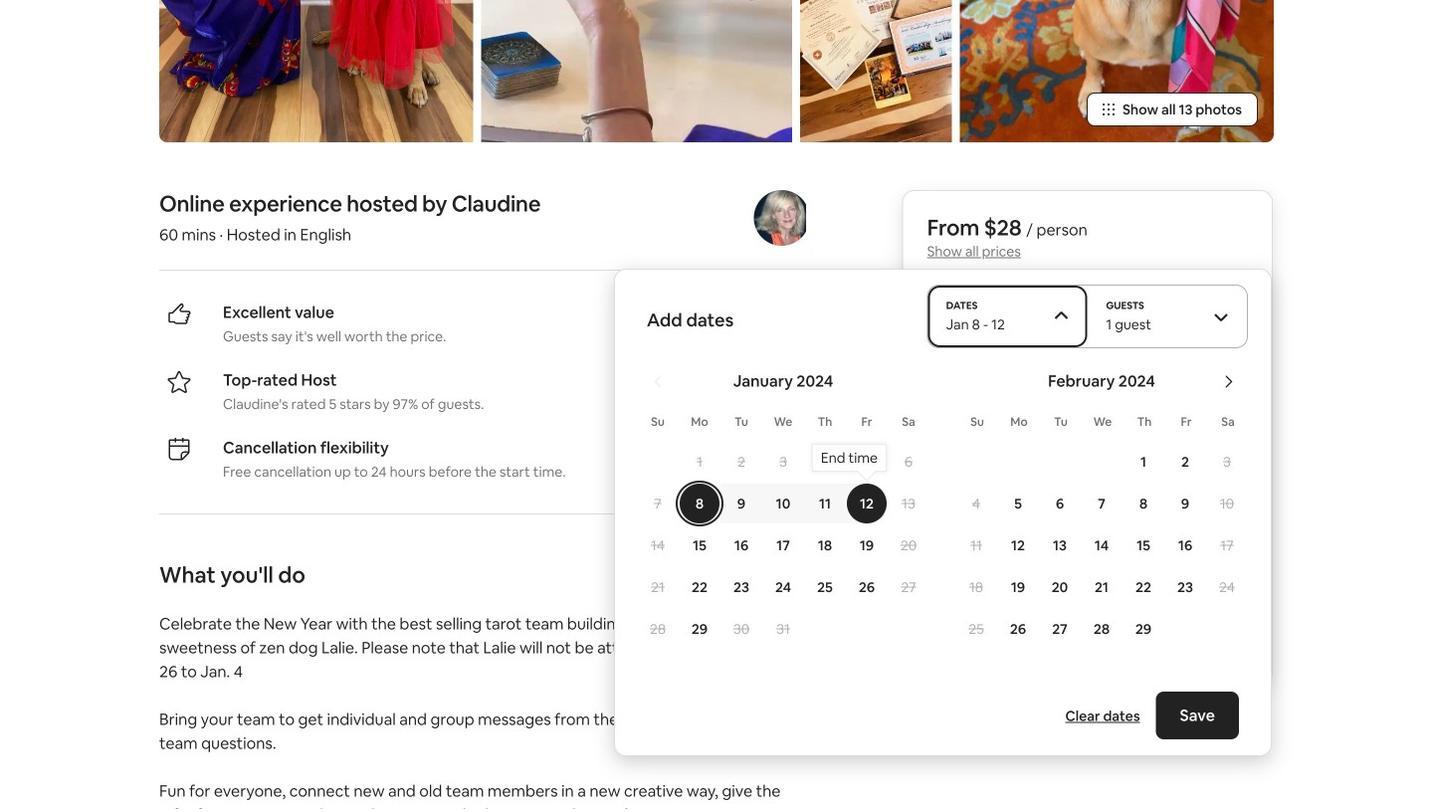 Task type: locate. For each thing, give the bounding box(es) containing it.
ask questions for your team image
[[481, 0, 793, 142], [481, 0, 793, 142]]

experience cover photo image
[[159, 0, 473, 142], [159, 0, 473, 142]]

learn more about the host, claudine. image
[[754, 190, 810, 246], [754, 190, 810, 246]]

i bring  my zen  attitude! image
[[960, 0, 1274, 142], [960, 0, 1274, 142]]

host with mba, certified tarot, coach image
[[801, 0, 952, 142], [801, 0, 952, 142]]



Task type: vqa. For each thing, say whether or not it's contained in the screenshot.
the 15 for 1st 15 button from the right
no



Task type: describe. For each thing, give the bounding box(es) containing it.
calendar application
[[615, 349, 1434, 693]]



